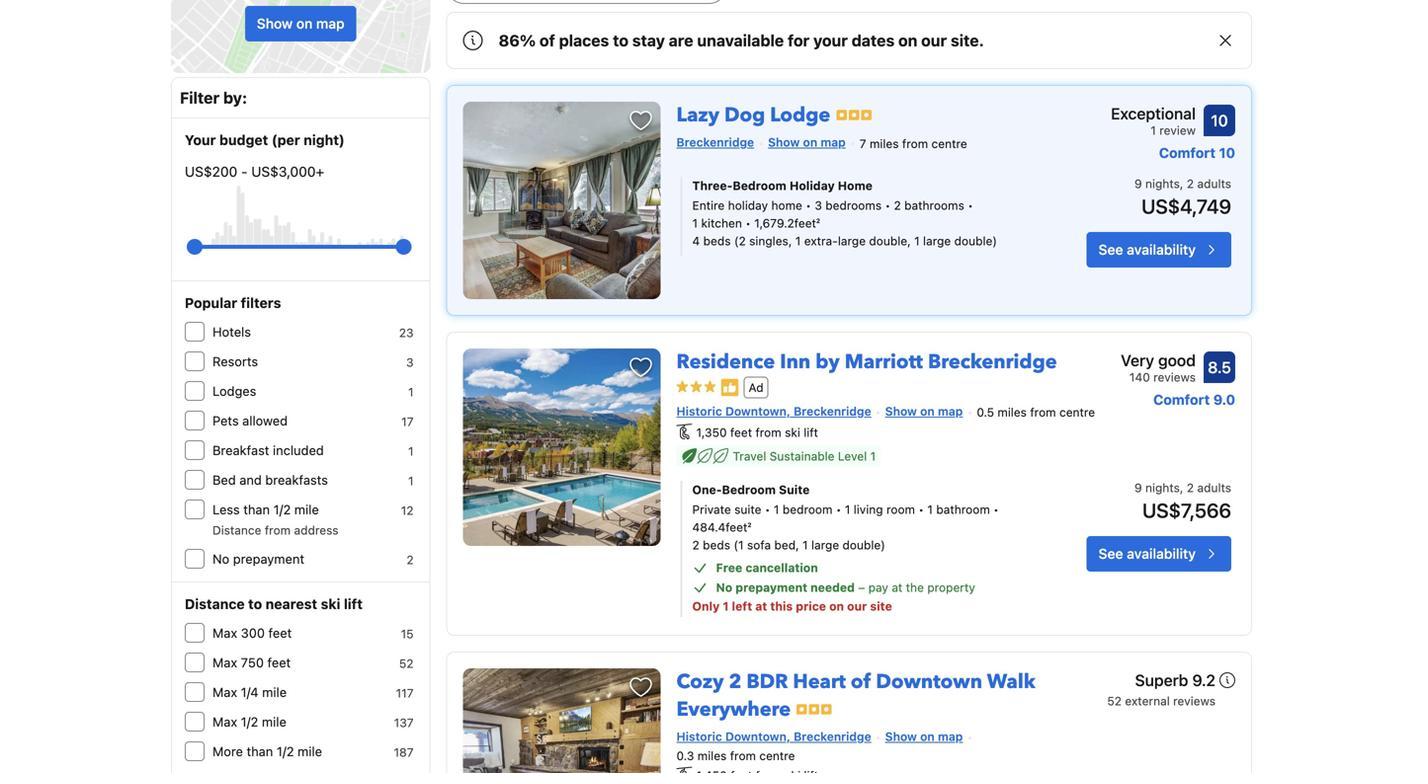 Task type: describe. For each thing, give the bounding box(es) containing it.
52 inside superb 9.2 52 external reviews
[[1107, 695, 1122, 709]]

1 right bed,
[[803, 539, 808, 552]]

86%
[[499, 31, 536, 50]]

1 right room
[[928, 503, 933, 517]]

750
[[241, 656, 264, 671]]

beds inside three-bedroom holiday home entire holiday home • 3 bedrooms • 2 bathrooms • 1 kitchen • 1,679.2feet² 4 beds (2 singles, 1 extra-large double, 1 large double)
[[703, 234, 731, 248]]

300
[[241, 626, 265, 641]]

1 up 12
[[408, 474, 414, 488]]

suite
[[779, 483, 810, 497]]

pets allowed
[[213, 414, 288, 428]]

max for max 300 feet
[[213, 626, 237, 641]]

adults for residence inn by marriott breckenridge
[[1197, 481, 1232, 495]]

miles for breckenridge
[[998, 406, 1027, 420]]

1 vertical spatial 10
[[1219, 145, 1236, 161]]

show inside 'show on map' button
[[257, 15, 293, 32]]

bathroom
[[936, 503, 990, 517]]

1 left left
[[723, 600, 729, 614]]

your
[[185, 132, 216, 148]]

very good element
[[1121, 349, 1196, 373]]

no prepayment needed – pay at the property
[[716, 581, 975, 595]]

4
[[692, 234, 700, 248]]

bedroom for one-
[[722, 483, 776, 497]]

filter
[[180, 88, 220, 107]]

sustainable
[[770, 450, 835, 464]]

1 horizontal spatial at
[[892, 581, 903, 595]]

property
[[927, 581, 975, 595]]

bed
[[213, 473, 236, 488]]

show on map inside button
[[257, 15, 345, 32]]

86% of places to stay are unavailable for your dates on our site.
[[499, 31, 984, 50]]

residence inn by marriott breckenridge image
[[463, 349, 661, 547]]

room
[[887, 503, 915, 517]]

2 inside 9 nights , 2 adults us$7,566
[[1187, 481, 1194, 495]]

8.5
[[1208, 358, 1231, 377]]

holiday
[[728, 199, 768, 213]]

private
[[692, 503, 731, 517]]

from for 0.5
[[1030, 406, 1056, 420]]

2 inside three-bedroom holiday home entire holiday home • 3 bedrooms • 2 bathrooms • 1 kitchen • 1,679.2feet² 4 beds (2 singles, 1 extra-large double, 1 large double)
[[894, 199, 901, 213]]

less than 1/2 mile
[[213, 503, 319, 517]]

1 right level
[[870, 450, 876, 464]]

lazy
[[677, 102, 720, 129]]

popular
[[185, 295, 237, 311]]

bedroom
[[783, 503, 833, 517]]

from down the less than 1/2 mile
[[265, 524, 291, 538]]

9 for residence inn by marriott breckenridge
[[1135, 481, 1142, 495]]

1,350
[[696, 426, 727, 440]]

superb 9.2 52 external reviews
[[1107, 672, 1216, 709]]

bdr
[[747, 669, 788, 696]]

inn
[[780, 349, 811, 376]]

117
[[396, 687, 414, 701]]

1 vertical spatial 1/2
[[241, 715, 258, 730]]

three-bedroom holiday home link
[[692, 177, 1027, 195]]

cozy
[[677, 669, 724, 696]]

us$200
[[185, 164, 237, 180]]

map inside button
[[316, 15, 345, 32]]

holiday
[[790, 179, 835, 193]]

comfort for lazy dog lodge
[[1159, 145, 1216, 161]]

suite
[[735, 503, 762, 517]]

0 vertical spatial to
[[613, 31, 629, 50]]

0.5
[[977, 406, 994, 420]]

mile up the more than 1/2 mile
[[262, 715, 286, 730]]

2 inside "private suite • 1 bedroom • 1 living room • 1 bathroom • 484.4feet² 2 beds (1 sofa bed, 1 large double)"
[[692, 539, 700, 552]]

3 inside three-bedroom holiday home entire holiday home • 3 bedrooms • 2 bathrooms • 1 kitchen • 1,679.2feet² 4 beds (2 singles, 1 extra-large double, 1 large double)
[[815, 199, 822, 213]]

walk
[[987, 669, 1036, 696]]

prepayment for no prepayment needed – pay at the property
[[736, 581, 808, 595]]

historic downtown, breckenridge for 2
[[677, 730, 872, 744]]

places
[[559, 31, 609, 50]]

1 up 4
[[692, 216, 698, 230]]

large inside "private suite • 1 bedroom • 1 living room • 1 bathroom • 484.4feet² 2 beds (1 sofa bed, 1 large double)"
[[811, 539, 839, 552]]

superb element
[[1107, 669, 1216, 693]]

9.0
[[1214, 392, 1236, 408]]

only
[[692, 600, 720, 614]]

1/2 for more
[[277, 745, 294, 760]]

good
[[1158, 351, 1196, 370]]

travel
[[733, 450, 766, 464]]

centre for cozy 2 bdr heart of downtown walk everywhere
[[759, 750, 795, 763]]

left
[[732, 600, 752, 614]]

free
[[716, 561, 743, 575]]

downtown, for inn
[[725, 405, 791, 418]]

lazy dog lodge
[[677, 102, 831, 129]]

reviews inside very good 140 reviews
[[1154, 371, 1196, 384]]

residence inn by marriott breckenridge
[[677, 349, 1057, 376]]

pets
[[213, 414, 239, 428]]

(1
[[734, 539, 744, 552]]

breckenridge down lazy
[[677, 135, 754, 149]]

beds inside "private suite • 1 bedroom • 1 living room • 1 bathroom • 484.4feet² 2 beds (1 sofa bed, 1 large double)"
[[703, 539, 731, 552]]

entire
[[692, 199, 725, 213]]

bedroom for three-
[[733, 179, 787, 193]]

1 right double,
[[914, 234, 920, 248]]

us$3,000+
[[251, 164, 324, 180]]

ski for nearest
[[321, 597, 340, 613]]

comfort 10
[[1159, 145, 1236, 161]]

bed,
[[774, 539, 799, 552]]

1/4
[[241, 685, 259, 700]]

are
[[669, 31, 693, 50]]

exceptional element
[[1111, 102, 1196, 126]]

lift for 1,350 feet from ski lift
[[804, 426, 818, 440]]

large down bedrooms
[[838, 234, 866, 248]]

adults for lazy dog lodge
[[1197, 177, 1232, 191]]

see availability for residence inn by marriott breckenridge
[[1099, 546, 1196, 562]]

137
[[394, 717, 414, 730]]

0.3 miles from centre
[[677, 750, 795, 763]]

show for 7 miles from centre
[[768, 135, 800, 149]]

lift for distance to nearest ski lift
[[344, 597, 363, 613]]

very good 140 reviews
[[1121, 351, 1196, 384]]

filters
[[241, 295, 281, 311]]

more than 1/2 mile
[[213, 745, 322, 760]]

free cancellation
[[716, 561, 818, 575]]

1 inside exceptional 1 review
[[1151, 124, 1156, 137]]

140
[[1130, 371, 1150, 384]]

level
[[838, 450, 867, 464]]

dates
[[852, 31, 895, 50]]

1 vertical spatial our
[[847, 600, 867, 614]]

home
[[838, 179, 873, 193]]

home
[[771, 199, 803, 213]]

show on map for 0.5 miles from centre
[[885, 405, 963, 418]]

1 horizontal spatial miles
[[870, 137, 899, 151]]

from for 7
[[902, 137, 928, 151]]

0.3
[[677, 750, 694, 763]]

breckenridge down "by"
[[794, 405, 872, 418]]

max 1/2 mile
[[213, 715, 286, 730]]

night)
[[304, 132, 345, 148]]

7 miles from centre
[[860, 137, 967, 151]]

availability for lazy dog lodge
[[1127, 242, 1196, 258]]

dog
[[724, 102, 765, 129]]

1,350 feet from ski lift
[[696, 426, 818, 440]]

max 1/4 mile
[[213, 685, 287, 700]]

cozy 2 bdr heart of downtown walk everywhere image
[[463, 669, 661, 774]]

9 nights , 2 adults us$7,566
[[1135, 481, 1232, 522]]

double) inside three-bedroom holiday home entire holiday home • 3 bedrooms • 2 bathrooms • 1 kitchen • 1,679.2feet² 4 beds (2 singles, 1 extra-large double, 1 large double)
[[954, 234, 997, 248]]

1 horizontal spatial our
[[921, 31, 947, 50]]

superb
[[1135, 672, 1189, 690]]

us$200 - us$3,000+
[[185, 164, 324, 180]]

one-bedroom suite link
[[692, 481, 1027, 499]]

residence
[[677, 349, 775, 376]]

filter by:
[[180, 88, 247, 107]]



Task type: vqa. For each thing, say whether or not it's contained in the screenshot.


Task type: locate. For each thing, give the bounding box(es) containing it.
see for residence inn by marriott breckenridge
[[1099, 546, 1123, 562]]

0 vertical spatial see
[[1099, 242, 1123, 258]]

2 vertical spatial feet
[[267, 656, 291, 671]]

max 750 feet
[[213, 656, 291, 671]]

0 vertical spatial 3
[[815, 199, 822, 213]]

17
[[401, 415, 414, 429]]

by:
[[223, 88, 247, 107]]

of inside the cozy 2 bdr heart of downtown walk everywhere
[[851, 669, 871, 696]]

0 vertical spatial prepayment
[[233, 552, 305, 567]]

our down – on the bottom of page
[[847, 600, 867, 614]]

no prepayment
[[213, 552, 305, 567]]

resorts
[[213, 354, 258, 369]]

see availability link down us$4,749
[[1087, 232, 1232, 268]]

nights for residence inn by marriott breckenridge
[[1146, 481, 1180, 495]]

our left site. on the right top of page
[[921, 31, 947, 50]]

your
[[814, 31, 848, 50]]

1 horizontal spatial no
[[716, 581, 733, 595]]

, inside 9 nights , 2 adults us$4,749
[[1180, 177, 1184, 191]]

bedroom
[[733, 179, 787, 193], [722, 483, 776, 497]]

1/2 down max 1/4 mile
[[241, 715, 258, 730]]

1 adults from the top
[[1197, 177, 1232, 191]]

3 down holiday
[[815, 199, 822, 213]]

2 historic downtown, breckenridge from the top
[[677, 730, 872, 744]]

0 vertical spatial 9
[[1135, 177, 1142, 191]]

2 horizontal spatial centre
[[1060, 406, 1095, 420]]

beds down the 484.4feet²
[[703, 539, 731, 552]]

2 see availability from the top
[[1099, 546, 1196, 562]]

max for max 750 feet
[[213, 656, 237, 671]]

double) down bathrooms
[[954, 234, 997, 248]]

only 1 left at this price on our site
[[692, 600, 892, 614]]

0 vertical spatial double)
[[954, 234, 997, 248]]

(per
[[272, 132, 300, 148]]

reviews inside superb 9.2 52 external reviews
[[1173, 695, 1216, 709]]

0 horizontal spatial no
[[213, 552, 229, 567]]

1 vertical spatial no
[[716, 581, 733, 595]]

historic downtown, breckenridge up 1,350 feet from ski lift
[[677, 405, 872, 418]]

0 vertical spatial 10
[[1211, 111, 1228, 130]]

show on map for 7 miles from centre
[[768, 135, 846, 149]]

1 horizontal spatial of
[[851, 669, 871, 696]]

double) down the living
[[843, 539, 885, 552]]

2 down the 484.4feet²
[[692, 539, 700, 552]]

1 horizontal spatial prepayment
[[736, 581, 808, 595]]

9 inside 9 nights , 2 adults us$4,749
[[1135, 177, 1142, 191]]

no
[[213, 552, 229, 567], [716, 581, 733, 595]]

0 vertical spatial feet
[[730, 426, 752, 440]]

1 vertical spatial see availability
[[1099, 546, 1196, 562]]

0 vertical spatial nights
[[1146, 177, 1180, 191]]

2 availability from the top
[[1127, 546, 1196, 562]]

0 horizontal spatial to
[[248, 597, 262, 613]]

cozy 2 bdr heart of downtown walk everywhere
[[677, 669, 1036, 724]]

0 horizontal spatial at
[[755, 600, 767, 614]]

2 horizontal spatial miles
[[998, 406, 1027, 420]]

show for 0.3 miles from centre
[[885, 730, 917, 744]]

lift up travel sustainable level 1
[[804, 426, 818, 440]]

cancellation
[[746, 561, 818, 575]]

prepayment for no prepayment
[[233, 552, 305, 567]]

4 max from the top
[[213, 715, 237, 730]]

2 up everywhere at the bottom
[[729, 669, 742, 696]]

1 downtown, from the top
[[725, 405, 791, 418]]

0 vertical spatial at
[[892, 581, 903, 595]]

1/2 down max 1/2 mile
[[277, 745, 294, 760]]

2 inside 9 nights , 2 adults us$4,749
[[1187, 177, 1194, 191]]

distance for distance from address
[[213, 524, 261, 538]]

max for max 1/4 mile
[[213, 685, 237, 700]]

see availability link for lazy dog lodge
[[1087, 232, 1232, 268]]

this property is part of our preferred partner programme. it is committed to providing commendable service and good value. it will pay us a higher commission if you make a booking. image
[[720, 378, 740, 398], [720, 378, 740, 398]]

1 vertical spatial reviews
[[1173, 695, 1216, 709]]

large right bed,
[[811, 539, 839, 552]]

lodge
[[770, 102, 831, 129]]

see availability down us$7,566
[[1099, 546, 1196, 562]]

our
[[921, 31, 947, 50], [847, 600, 867, 614]]

3 down 23
[[406, 356, 414, 370]]

lift right the nearest
[[344, 597, 363, 613]]

1 vertical spatial bedroom
[[722, 483, 776, 497]]

2 vertical spatial 1/2
[[277, 745, 294, 760]]

comfort for residence inn by marriott breckenridge
[[1154, 392, 1210, 408]]

map for 0.3 miles from centre
[[938, 730, 963, 744]]

2 down 12
[[407, 554, 414, 567]]

52 down "15"
[[399, 657, 414, 671]]

0 vertical spatial our
[[921, 31, 947, 50]]

1 vertical spatial than
[[247, 745, 273, 760]]

max for max 1/2 mile
[[213, 715, 237, 730]]

historic downtown, breckenridge up 0.3 miles from centre
[[677, 730, 872, 744]]

residence inn by marriott breckenridge link
[[677, 341, 1057, 376]]

of right heart
[[851, 669, 871, 696]]

1 availability from the top
[[1127, 242, 1196, 258]]

living
[[854, 503, 883, 517]]

availability for residence inn by marriott breckenridge
[[1127, 546, 1196, 562]]

52 left external
[[1107, 695, 1122, 709]]

–
[[858, 581, 865, 595]]

1 vertical spatial nights
[[1146, 481, 1180, 495]]

1 down 17
[[408, 445, 414, 459]]

historic up 0.3 at bottom
[[677, 730, 722, 744]]

0 horizontal spatial centre
[[759, 750, 795, 763]]

0 vertical spatial see availability
[[1099, 242, 1196, 258]]

map for 7 miles from centre
[[821, 135, 846, 149]]

miles right 0.5 on the bottom of page
[[998, 406, 1027, 420]]

3 max from the top
[[213, 685, 237, 700]]

distance up max 300 feet
[[185, 597, 245, 613]]

adults up us$7,566
[[1197, 481, 1232, 495]]

1 vertical spatial prepayment
[[736, 581, 808, 595]]

breckenridge down the cozy 2 bdr heart of downtown walk everywhere
[[794, 730, 872, 744]]

1 vertical spatial lift
[[344, 597, 363, 613]]

breckenridge inside residence inn by marriott breckenridge link
[[928, 349, 1057, 376]]

centre for residence inn by marriott breckenridge
[[1060, 406, 1095, 420]]

1 vertical spatial miles
[[998, 406, 1027, 420]]

10 inside 'element'
[[1211, 111, 1228, 130]]

availability down us$4,749
[[1127, 242, 1196, 258]]

your budget (per night)
[[185, 132, 345, 148]]

the
[[906, 581, 924, 595]]

than for less
[[243, 503, 270, 517]]

0 vertical spatial miles
[[870, 137, 899, 151]]

0 vertical spatial adults
[[1197, 177, 1232, 191]]

and
[[240, 473, 262, 488]]

nights inside 9 nights , 2 adults us$4,749
[[1146, 177, 1180, 191]]

breakfast included
[[213, 443, 324, 458]]

0 horizontal spatial miles
[[698, 750, 727, 763]]

downtown
[[876, 669, 983, 696]]

comfort 9.0
[[1154, 392, 1236, 408]]

ski
[[785, 426, 800, 440], [321, 597, 340, 613]]

0 vertical spatial historic
[[677, 405, 722, 418]]

show on map
[[257, 15, 345, 32], [768, 135, 846, 149], [885, 405, 963, 418], [885, 730, 963, 744]]

0.5 miles from centre
[[977, 406, 1095, 420]]

from for 0.3
[[730, 750, 756, 763]]

from right 7 at the right top of the page
[[902, 137, 928, 151]]

1 nights from the top
[[1146, 177, 1180, 191]]

1 vertical spatial see availability link
[[1087, 537, 1232, 572]]

feet right 750
[[267, 656, 291, 671]]

ski for from
[[785, 426, 800, 440]]

0 horizontal spatial our
[[847, 600, 867, 614]]

max left 300
[[213, 626, 237, 641]]

feet for max 300 feet
[[268, 626, 292, 641]]

0 vertical spatial bedroom
[[733, 179, 787, 193]]

0 vertical spatial no
[[213, 552, 229, 567]]

from up travel
[[756, 426, 782, 440]]

0 vertical spatial lift
[[804, 426, 818, 440]]

2 up us$7,566
[[1187, 481, 1194, 495]]

2 up double,
[[894, 199, 901, 213]]

0 vertical spatial downtown,
[[725, 405, 791, 418]]

0 horizontal spatial lift
[[344, 597, 363, 613]]

site.
[[951, 31, 984, 50]]

historic downtown, breckenridge for inn
[[677, 405, 872, 418]]

2 vertical spatial miles
[[698, 750, 727, 763]]

0 horizontal spatial of
[[540, 31, 555, 50]]

1 vertical spatial beds
[[703, 539, 731, 552]]

marriott
[[845, 349, 923, 376]]

double,
[[869, 234, 911, 248]]

1 vertical spatial adults
[[1197, 481, 1232, 495]]

1 horizontal spatial ski
[[785, 426, 800, 440]]

2 see from the top
[[1099, 546, 1123, 562]]

, up us$4,749
[[1180, 177, 1184, 191]]

miles
[[870, 137, 899, 151], [998, 406, 1027, 420], [698, 750, 727, 763]]

1 up 17
[[408, 385, 414, 399]]

1 vertical spatial feet
[[268, 626, 292, 641]]

mile right more
[[298, 745, 322, 760]]

1 vertical spatial of
[[851, 669, 871, 696]]

scored 10 element
[[1204, 105, 1236, 136]]

at left the the
[[892, 581, 903, 595]]

miles right 7 at the right top of the page
[[870, 137, 899, 151]]

than down max 1/2 mile
[[247, 745, 273, 760]]

2 historic from the top
[[677, 730, 722, 744]]

2 nights from the top
[[1146, 481, 1180, 495]]

beds down kitchen
[[703, 234, 731, 248]]

1/2 up the distance from address
[[273, 503, 291, 517]]

at
[[892, 581, 903, 595], [755, 600, 767, 614]]

0 horizontal spatial ski
[[321, 597, 340, 613]]

kitchen
[[701, 216, 742, 230]]

0 vertical spatial see availability link
[[1087, 232, 1232, 268]]

2 beds from the top
[[703, 539, 731, 552]]

1 max from the top
[[213, 626, 237, 641]]

no down less
[[213, 552, 229, 567]]

1/2 for less
[[273, 503, 291, 517]]

0 vertical spatial 1/2
[[273, 503, 291, 517]]

see
[[1099, 242, 1123, 258], [1099, 546, 1123, 562]]

cozy 2 bdr heart of downtown walk everywhere link
[[677, 661, 1036, 724]]

prepayment down the distance from address
[[233, 552, 305, 567]]

, for lazy dog lodge
[[1180, 177, 1184, 191]]

1 vertical spatial at
[[755, 600, 767, 614]]

2 vertical spatial centre
[[759, 750, 795, 763]]

exceptional 1 review
[[1111, 104, 1196, 137]]

singles,
[[749, 234, 792, 248]]

see availability for lazy dog lodge
[[1099, 242, 1196, 258]]

distance
[[213, 524, 261, 538], [185, 597, 245, 613]]

1 vertical spatial comfort
[[1154, 392, 1210, 408]]

23
[[399, 326, 414, 340]]

adults
[[1197, 177, 1232, 191], [1197, 481, 1232, 495]]

miles for of
[[698, 750, 727, 763]]

1
[[1151, 124, 1156, 137], [692, 216, 698, 230], [795, 234, 801, 248], [914, 234, 920, 248], [408, 385, 414, 399], [408, 445, 414, 459], [870, 450, 876, 464], [408, 474, 414, 488], [774, 503, 779, 517], [845, 503, 850, 517], [928, 503, 933, 517], [803, 539, 808, 552], [723, 600, 729, 614]]

2
[[1187, 177, 1194, 191], [894, 199, 901, 213], [1187, 481, 1194, 495], [692, 539, 700, 552], [407, 554, 414, 567], [729, 669, 742, 696]]

0 horizontal spatial 3
[[406, 356, 414, 370]]

downtown,
[[725, 405, 791, 418], [725, 730, 791, 744]]

1 horizontal spatial centre
[[932, 137, 967, 151]]

historic
[[677, 405, 722, 418], [677, 730, 722, 744]]

12
[[401, 504, 414, 518]]

downtown, up 0.3 miles from centre
[[725, 730, 791, 744]]

ad
[[749, 381, 764, 395]]

0 vertical spatial than
[[243, 503, 270, 517]]

miles right 0.3 at bottom
[[698, 750, 727, 763]]

see availability link for residence inn by marriott breckenridge
[[1087, 537, 1232, 572]]

downtown, for 2
[[725, 730, 791, 744]]

adults inside 9 nights , 2 adults us$4,749
[[1197, 177, 1232, 191]]

show on map button
[[245, 6, 357, 42]]

nights up us$7,566
[[1146, 481, 1180, 495]]

484.4feet²
[[692, 521, 752, 535]]

0 horizontal spatial 52
[[399, 657, 414, 671]]

0 vertical spatial ,
[[1180, 177, 1184, 191]]

extra-
[[804, 234, 838, 248]]

1 9 from the top
[[1135, 177, 1142, 191]]

scored 8.5 element
[[1204, 352, 1236, 384]]

0 horizontal spatial prepayment
[[233, 552, 305, 567]]

ski right the nearest
[[321, 597, 340, 613]]

2 downtown, from the top
[[725, 730, 791, 744]]

no for no prepayment needed – pay at the property
[[716, 581, 733, 595]]

from right 0.5 on the bottom of page
[[1030, 406, 1056, 420]]

less
[[213, 503, 240, 517]]

us$4,749
[[1142, 195, 1232, 218]]

downtown, up 1,350 feet from ski lift
[[725, 405, 791, 418]]

budget
[[219, 132, 268, 148]]

2 adults from the top
[[1197, 481, 1232, 495]]

max up more
[[213, 715, 237, 730]]

0 vertical spatial comfort
[[1159, 145, 1216, 161]]

nights up us$4,749
[[1146, 177, 1180, 191]]

bedroom up suite
[[722, 483, 776, 497]]

at right left
[[755, 600, 767, 614]]

double) inside "private suite • 1 bedroom • 1 living room • 1 bathroom • 484.4feet² 2 beds (1 sofa bed, 1 large double)"
[[843, 539, 885, 552]]

1 horizontal spatial to
[[613, 31, 629, 50]]

1 vertical spatial 3
[[406, 356, 414, 370]]

see availability
[[1099, 242, 1196, 258], [1099, 546, 1196, 562]]

9
[[1135, 177, 1142, 191], [1135, 481, 1142, 495]]

1 vertical spatial availability
[[1127, 546, 1196, 562]]

see availability link
[[1087, 232, 1232, 268], [1087, 537, 1232, 572]]

than up the distance from address
[[243, 503, 270, 517]]

no for no prepayment
[[213, 552, 229, 567]]

see availability down us$4,749
[[1099, 242, 1196, 258]]

1 left the living
[[845, 503, 850, 517]]

9 for lazy dog lodge
[[1135, 177, 1142, 191]]

bedrooms
[[826, 199, 882, 213]]

mile
[[294, 503, 319, 517], [262, 685, 287, 700], [262, 715, 286, 730], [298, 745, 322, 760]]

1 vertical spatial to
[[248, 597, 262, 613]]

1 vertical spatial ,
[[1180, 481, 1184, 495]]

centre up bathrooms
[[932, 137, 967, 151]]

bed and breakfasts
[[213, 473, 328, 488]]

1 down exceptional
[[1151, 124, 1156, 137]]

address
[[294, 524, 339, 538]]

2 see availability link from the top
[[1087, 537, 1232, 572]]

to up 300
[[248, 597, 262, 613]]

feet
[[730, 426, 752, 440], [268, 626, 292, 641], [267, 656, 291, 671]]

10 down scored 10 'element'
[[1219, 145, 1236, 161]]

-
[[241, 164, 248, 180]]

more
[[213, 745, 243, 760]]

1 vertical spatial centre
[[1060, 406, 1095, 420]]

availability down us$7,566
[[1127, 546, 1196, 562]]

1 , from the top
[[1180, 177, 1184, 191]]

2 inside the cozy 2 bdr heart of downtown walk everywhere
[[729, 669, 742, 696]]

centre down everywhere at the bottom
[[759, 750, 795, 763]]

show for 0.5 miles from centre
[[885, 405, 917, 418]]

one-bedroom suite
[[692, 483, 810, 497]]

show on map for 0.3 miles from centre
[[885, 730, 963, 744]]

1 see availability from the top
[[1099, 242, 1196, 258]]

mile up the address
[[294, 503, 319, 517]]

historic for residence inn by marriott breckenridge
[[677, 405, 722, 418]]

nights
[[1146, 177, 1180, 191], [1146, 481, 1180, 495]]

1 vertical spatial double)
[[843, 539, 885, 552]]

distance down less
[[213, 524, 261, 538]]

group
[[195, 231, 404, 263]]

1 vertical spatial historic
[[677, 730, 722, 744]]

adults inside 9 nights , 2 adults us$7,566
[[1197, 481, 1232, 495]]

, inside 9 nights , 2 adults us$7,566
[[1180, 481, 1184, 495]]

mile right '1/4'
[[262, 685, 287, 700]]

9 nights , 2 adults us$4,749
[[1135, 177, 1232, 218]]

2 max from the top
[[213, 656, 237, 671]]

see availability link down us$7,566
[[1087, 537, 1232, 572]]

heart
[[793, 669, 846, 696]]

from for 1,350
[[756, 426, 782, 440]]

1 down suite
[[774, 503, 779, 517]]

1 historic from the top
[[677, 405, 722, 418]]

0 vertical spatial availability
[[1127, 242, 1196, 258]]

ski up sustainable
[[785, 426, 800, 440]]

0 vertical spatial reviews
[[1154, 371, 1196, 384]]

comfort down good
[[1154, 392, 1210, 408]]

2 9 from the top
[[1135, 481, 1142, 495]]

1 vertical spatial distance
[[185, 597, 245, 613]]

feet up travel
[[730, 426, 752, 440]]

1 historic downtown, breckenridge from the top
[[677, 405, 872, 418]]

nights inside 9 nights , 2 adults us$7,566
[[1146, 481, 1180, 495]]

on inside button
[[296, 15, 313, 32]]

nearest
[[266, 597, 317, 613]]

centre right 0.5 on the bottom of page
[[1060, 406, 1095, 420]]

1 horizontal spatial double)
[[954, 234, 997, 248]]

historic for cozy 2 bdr heart of downtown walk everywhere
[[677, 730, 722, 744]]

0 vertical spatial beds
[[703, 234, 731, 248]]

1 horizontal spatial 3
[[815, 199, 822, 213]]

1 horizontal spatial 52
[[1107, 695, 1122, 709]]

0 vertical spatial centre
[[932, 137, 967, 151]]

comfort down review
[[1159, 145, 1216, 161]]

1 beds from the top
[[703, 234, 731, 248]]

to left stay
[[613, 31, 629, 50]]

1 vertical spatial 52
[[1107, 695, 1122, 709]]

10 up comfort 10
[[1211, 111, 1228, 130]]

double)
[[954, 234, 997, 248], [843, 539, 885, 552]]

1 see availability link from the top
[[1087, 232, 1232, 268]]

1 vertical spatial ski
[[321, 597, 340, 613]]

distance to nearest ski lift
[[185, 597, 363, 613]]

0 vertical spatial historic downtown, breckenridge
[[677, 405, 872, 418]]

1 vertical spatial 9
[[1135, 481, 1142, 495]]

0 vertical spatial of
[[540, 31, 555, 50]]

of right 86%
[[540, 31, 555, 50]]

9 inside 9 nights , 2 adults us$7,566
[[1135, 481, 1142, 495]]

1 vertical spatial see
[[1099, 546, 1123, 562]]

7
[[860, 137, 866, 151]]

max left '1/4'
[[213, 685, 237, 700]]

max 300 feet
[[213, 626, 292, 641]]

stay
[[632, 31, 665, 50]]

large down bathrooms
[[923, 234, 951, 248]]

0 vertical spatial ski
[[785, 426, 800, 440]]

than for more
[[247, 745, 273, 760]]

feet for max 750 feet
[[267, 656, 291, 671]]

prepayment down free cancellation
[[736, 581, 808, 595]]

, up us$7,566
[[1180, 481, 1184, 495]]

(2
[[734, 234, 746, 248]]

reviews down good
[[1154, 371, 1196, 384]]

0 horizontal spatial double)
[[843, 539, 885, 552]]

distance for distance to nearest ski lift
[[185, 597, 245, 613]]

reviews down 9.2
[[1173, 695, 1216, 709]]

lazy dog lodge image
[[463, 102, 661, 299]]

0 vertical spatial distance
[[213, 524, 261, 538]]

by
[[816, 349, 840, 376]]

bedroom up holiday
[[733, 179, 787, 193]]

price
[[796, 600, 826, 614]]

1 vertical spatial historic downtown, breckenridge
[[677, 730, 872, 744]]

feet right 300
[[268, 626, 292, 641]]

bedroom inside three-bedroom holiday home entire holiday home • 3 bedrooms • 2 bathrooms • 1 kitchen • 1,679.2feet² 4 beds (2 singles, 1 extra-large double, 1 large double)
[[733, 179, 787, 193]]

1 horizontal spatial lift
[[804, 426, 818, 440]]

three-bedroom holiday home entire holiday home • 3 bedrooms • 2 bathrooms • 1 kitchen • 1,679.2feet² 4 beds (2 singles, 1 extra-large double, 1 large double)
[[692, 179, 997, 248]]

everywhere
[[677, 697, 791, 724]]

see for lazy dog lodge
[[1099, 242, 1123, 258]]

nights for lazy dog lodge
[[1146, 177, 1180, 191]]

2 up us$4,749
[[1187, 177, 1194, 191]]

historic up "1,350"
[[677, 405, 722, 418]]

lazy dog lodge link
[[677, 94, 831, 129]]

map for 0.5 miles from centre
[[938, 405, 963, 418]]

1 vertical spatial downtown,
[[725, 730, 791, 744]]

2 , from the top
[[1180, 481, 1184, 495]]

availability
[[1127, 242, 1196, 258], [1127, 546, 1196, 562]]

show
[[257, 15, 293, 32], [768, 135, 800, 149], [885, 405, 917, 418], [885, 730, 917, 744]]

0 vertical spatial 52
[[399, 657, 414, 671]]

1 down 1,679.2feet²
[[795, 234, 801, 248]]

, for residence inn by marriott breckenridge
[[1180, 481, 1184, 495]]

breckenridge up 0.5 on the bottom of page
[[928, 349, 1057, 376]]

1 see from the top
[[1099, 242, 1123, 258]]

from down everywhere at the bottom
[[730, 750, 756, 763]]

external
[[1125, 695, 1170, 709]]

10
[[1211, 111, 1228, 130], [1219, 145, 1236, 161]]



